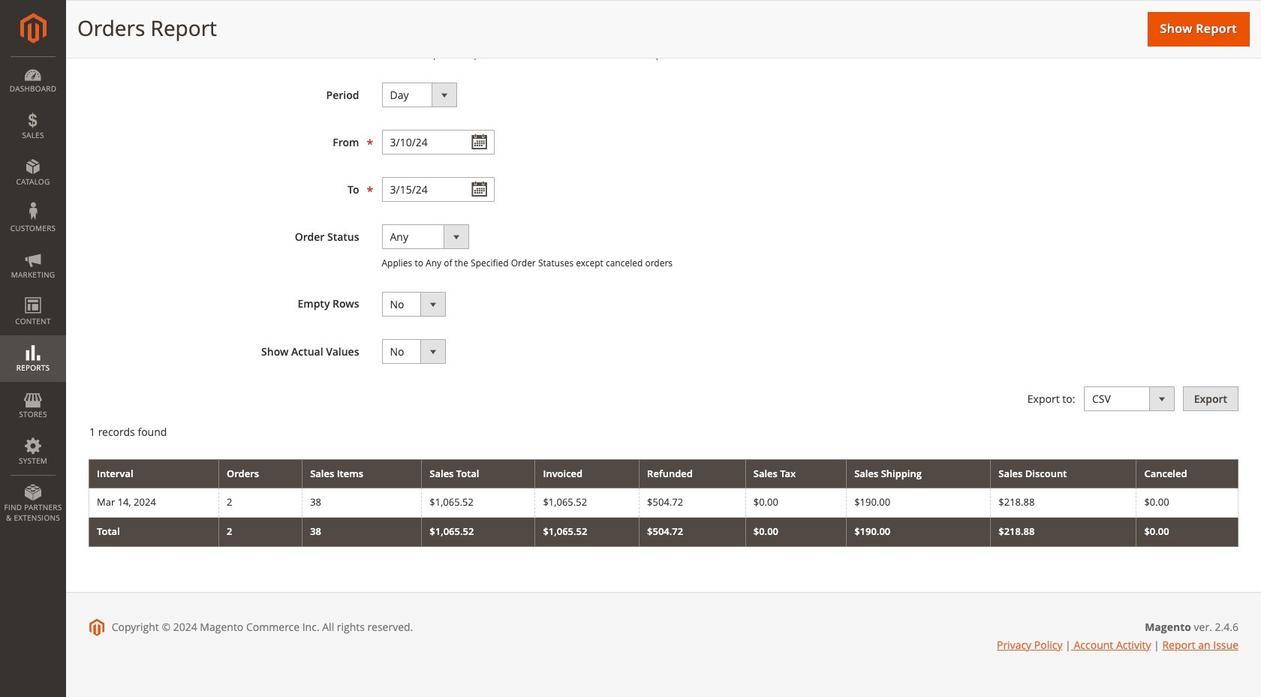 Task type: describe. For each thing, give the bounding box(es) containing it.
magento admin panel image
[[20, 13, 46, 44]]



Task type: locate. For each thing, give the bounding box(es) containing it.
menu bar
[[0, 56, 66, 531]]

None text field
[[382, 130, 495, 155], [382, 177, 495, 202], [382, 130, 495, 155], [382, 177, 495, 202]]



